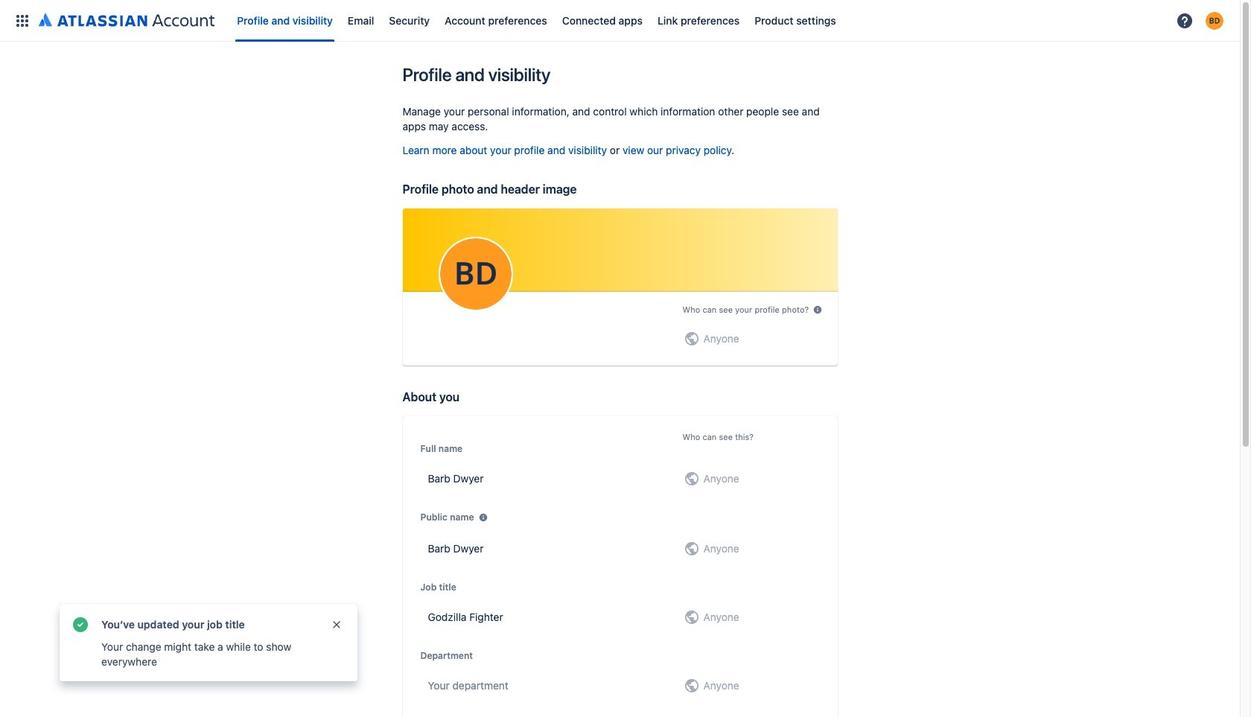 Task type: describe. For each thing, give the bounding box(es) containing it.
dismiss image
[[331, 619, 343, 631]]

help image
[[1177, 12, 1194, 29]]

manage profile menu element
[[9, 0, 1172, 41]]



Task type: vqa. For each thing, say whether or not it's contained in the screenshot.
YOUR JOB TITLE field
no



Task type: locate. For each thing, give the bounding box(es) containing it.
banner
[[0, 0, 1241, 42]]

account image
[[1206, 12, 1224, 29]]

switch to... image
[[13, 12, 31, 29]]



